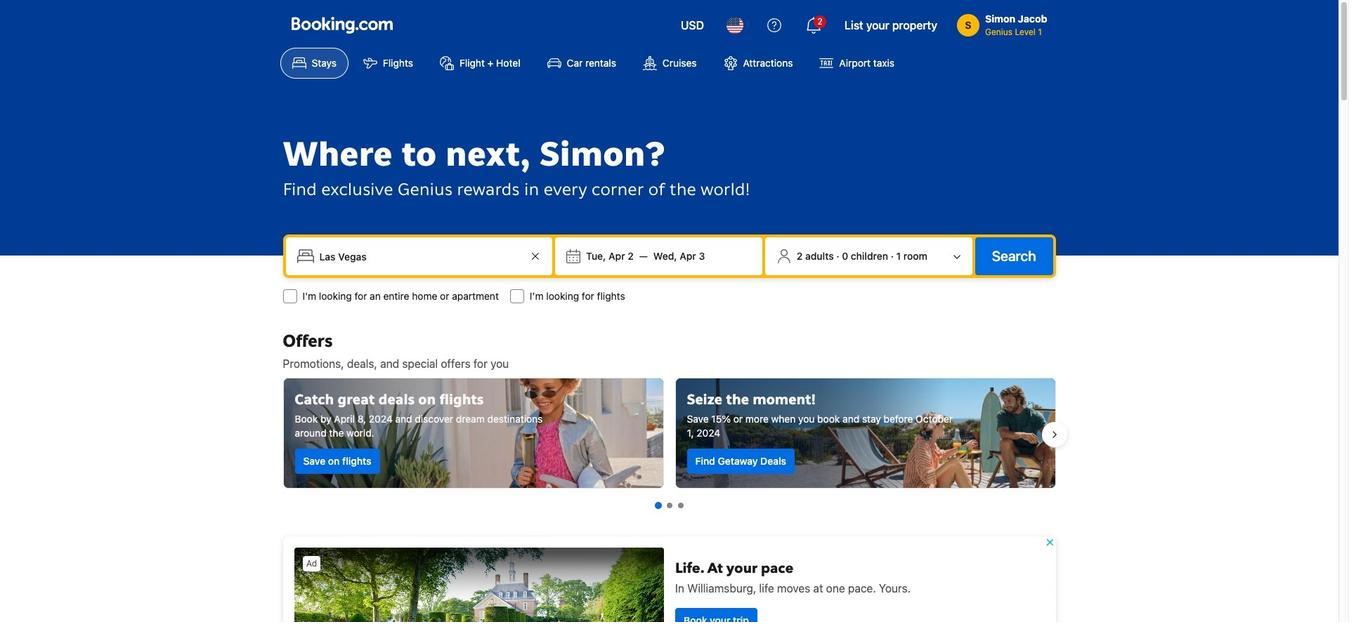 Task type: locate. For each thing, give the bounding box(es) containing it.
main content
[[272, 330, 1068, 623]]

booking.com image
[[291, 17, 393, 34]]

advertisement element
[[283, 537, 1056, 623]]

region
[[272, 373, 1068, 498]]

catch great deals on flights image
[[284, 379, 663, 489]]

two people chatting by the pool image
[[676, 379, 1056, 489]]

progress bar
[[655, 503, 684, 510]]



Task type: vqa. For each thing, say whether or not it's contained in the screenshot.
'on' within the Standard  Room Multiple bed types Only 6 rooms left at this price on our site
no



Task type: describe. For each thing, give the bounding box(es) containing it.
your account menu simon jacob genius level 1 element
[[958, 12, 1048, 39]]

Where are you going? field
[[314, 244, 527, 269]]



